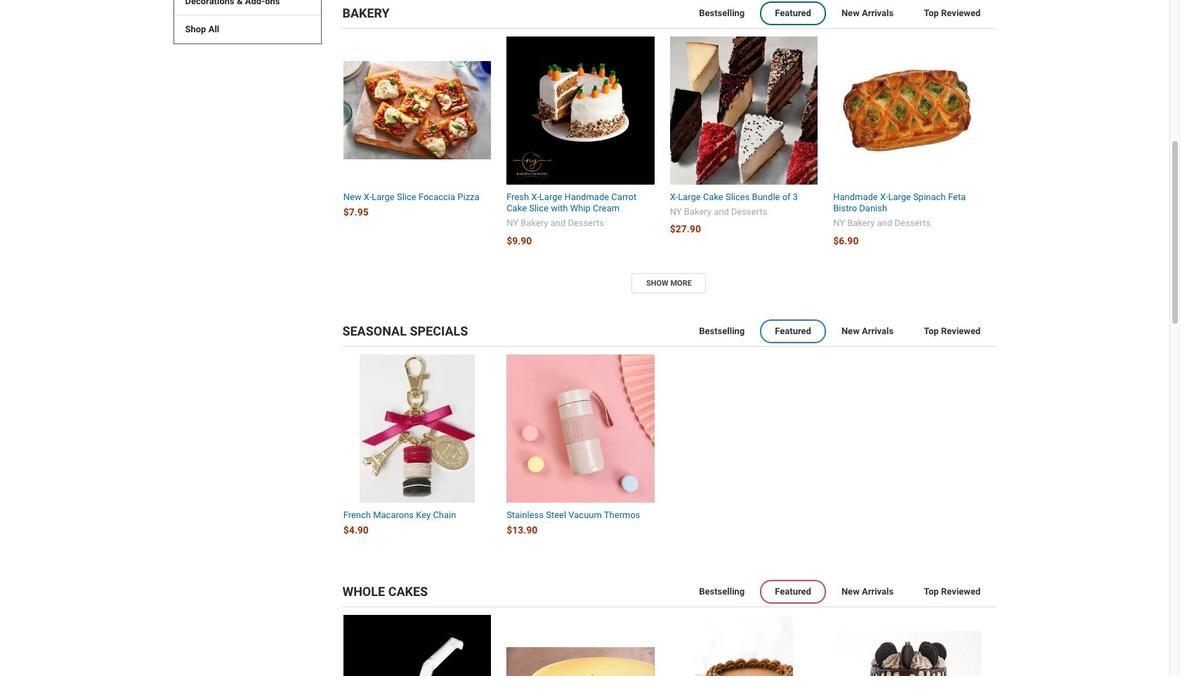Task type: vqa. For each thing, say whether or not it's contained in the screenshot.
Search the store field
no



Task type: locate. For each thing, give the bounding box(es) containing it.
x-large cake slices bundle of 3 image
[[670, 37, 818, 184]]

stainless steel vacuum thermos image
[[507, 355, 655, 503]]

oreo cookies and crumb cake image
[[833, 631, 981, 677]]

tab list
[[342, 0, 996, 29], [342, 317, 996, 347], [342, 577, 996, 608]]

handmade x-large spinach feta bistro danish image
[[833, 37, 981, 184]]

cake cutter and slicer image
[[343, 615, 491, 677]]

1 tab list from the top
[[342, 0, 996, 29]]

tab list for the stainless steel vacuum thermos image
[[342, 317, 996, 347]]

3 tab list from the top
[[342, 577, 996, 608]]

chocolate buttercream cake image
[[670, 615, 818, 677]]

2 tab list from the top
[[342, 317, 996, 347]]

0 vertical spatial tab list
[[342, 0, 996, 29]]

2 vertical spatial tab list
[[342, 577, 996, 608]]

new york style cheesecake image
[[507, 648, 655, 677]]

carrot cake image
[[507, 37, 655, 184]]

1 vertical spatial tab list
[[342, 317, 996, 347]]



Task type: describe. For each thing, give the bounding box(es) containing it.
french macarons key chain image
[[343, 355, 491, 503]]

tab list for carrot cake image
[[342, 0, 996, 29]]

new x-large slice focaccia pizza image
[[343, 61, 491, 160]]



